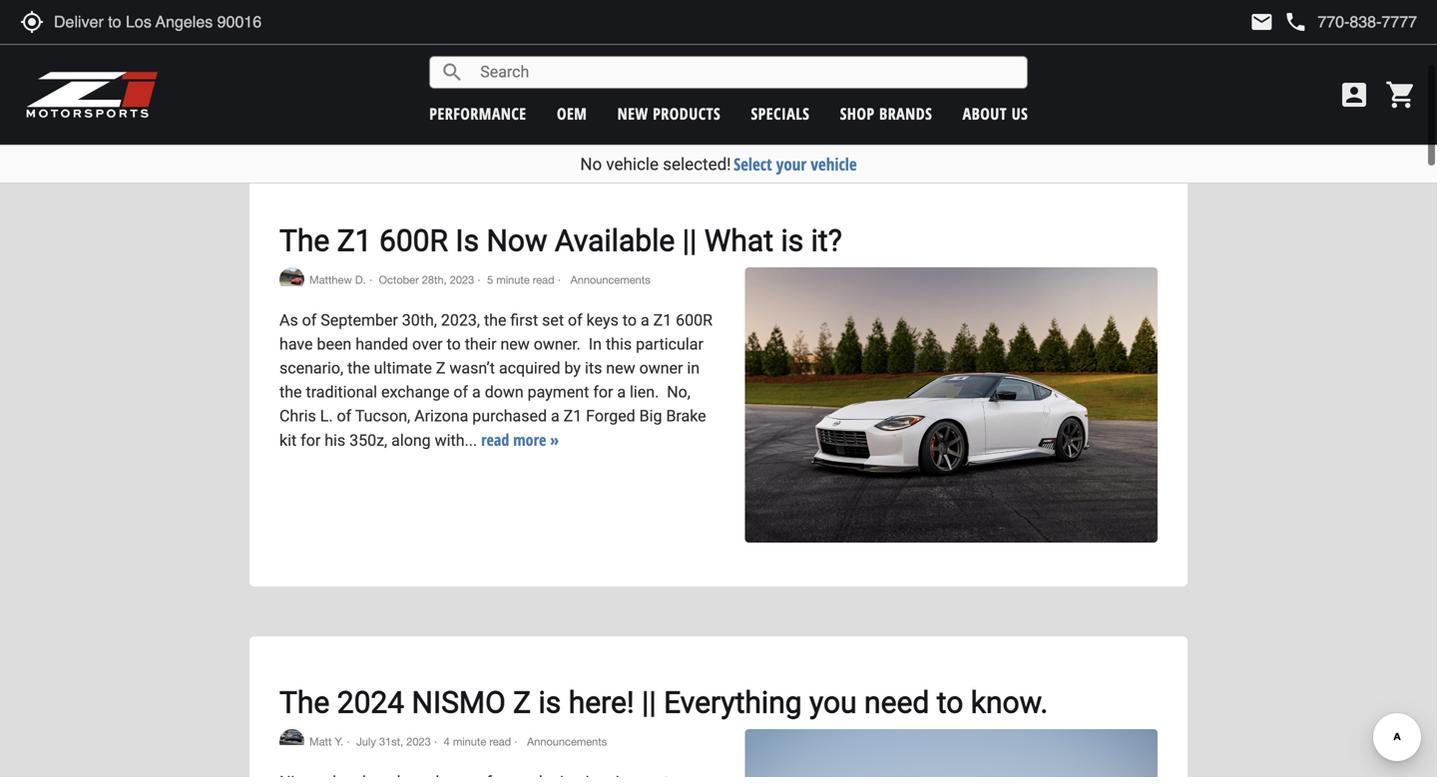 Task type: describe. For each thing, give the bounding box(es) containing it.
chris
[[280, 407, 316, 426]]

down
[[485, 383, 524, 402]]

brake
[[666, 407, 707, 426]]

28th,
[[422, 274, 447, 287]]

tucson,
[[355, 407, 411, 426]]

as
[[280, 311, 298, 330]]

this
[[606, 335, 632, 354]]

oem
[[557, 103, 587, 124]]

about us
[[963, 103, 1029, 124]]

announcements for available
[[568, 274, 651, 287]]

2 vertical spatial new
[[606, 359, 636, 378]]

select
[[734, 153, 772, 176]]

nismo
[[412, 685, 506, 721]]

the for the z1 600r is now available || what is it?
[[280, 223, 330, 259]]

along
[[392, 432, 431, 450]]

wasn't
[[450, 359, 495, 378]]

a up particular
[[641, 311, 650, 330]]

to for the
[[623, 311, 637, 330]]

2 horizontal spatial z1
[[654, 311, 672, 330]]

1 vertical spatial is
[[539, 685, 561, 721]]

5 minute read
[[487, 274, 555, 287]]

july
[[357, 736, 376, 749]]

no
[[581, 154, 602, 174]]

now
[[487, 223, 548, 259]]

september
[[321, 311, 398, 330]]

it?
[[811, 223, 843, 259]]

us
[[1012, 103, 1029, 124]]

600r inside "as of september 30th, 2023, the first set of keys to a z1 600r have been handed over to their new owner.  in this particular scenario, the ultimate z wasn't acquired by its new owner in the traditional exchange of a down payment for a lien.  no, chris l. of tucson, arizona purchased a z1 forged big brake kit for his 350z, along with..."
[[676, 311, 713, 330]]

purchased
[[473, 407, 547, 426]]

shop brands
[[840, 103, 933, 124]]

its
[[585, 359, 602, 378]]

matthew d. image
[[280, 268, 305, 286]]

phone
[[1284, 10, 1308, 34]]

31st,
[[379, 736, 404, 749]]

mail
[[1251, 10, 1274, 34]]

forged
[[586, 407, 636, 426]]

1 vertical spatial for
[[301, 432, 321, 450]]

with...
[[435, 432, 477, 450]]

october
[[379, 274, 419, 287]]

the z1 600r is now available || what is it?
[[280, 223, 843, 259]]

1 horizontal spatial vehicle
[[811, 153, 857, 176]]

d.
[[355, 274, 366, 287]]

30th,
[[402, 311, 437, 330]]

big
[[640, 407, 663, 426]]

shopping_cart
[[1386, 79, 1418, 111]]

need
[[865, 685, 930, 721]]

about us link
[[963, 103, 1029, 124]]

1 vertical spatial to
[[447, 335, 461, 354]]

performance
[[430, 103, 527, 124]]

available
[[555, 223, 675, 259]]

read for is
[[490, 736, 511, 749]]

search
[[441, 60, 465, 84]]

particular
[[636, 335, 704, 354]]

mail link
[[1251, 10, 1274, 34]]

of right set
[[568, 311, 583, 330]]

new products
[[618, 103, 721, 124]]

read more »
[[481, 430, 559, 451]]

l.
[[320, 407, 333, 426]]

1 vertical spatial new
[[501, 335, 530, 354]]

owner
[[640, 359, 683, 378]]

a up '»'
[[551, 407, 560, 426]]

1 horizontal spatial z1
[[564, 407, 582, 426]]

0 vertical spatial 600r
[[379, 223, 448, 259]]

matt y.
[[310, 736, 344, 749]]

everything
[[664, 685, 802, 721]]

first
[[511, 311, 538, 330]]

1 horizontal spatial is
[[781, 223, 804, 259]]

my_location
[[20, 10, 44, 34]]

of right as
[[302, 311, 317, 330]]

0 vertical spatial the
[[484, 311, 507, 330]]

set
[[542, 311, 564, 330]]

as of september 30th, 2023, the first set of keys to a z1 600r have been handed over to their new owner.  in this particular scenario, the ultimate z wasn't acquired by its new owner in the traditional exchange of a down payment for a lien.  no, chris l. of tucson, arizona purchased a z1 forged big brake kit for his 350z, along with...
[[280, 311, 713, 450]]

the z1 600r is now available || what is it? link
[[280, 223, 843, 259]]

matt y. image
[[280, 730, 305, 746]]

oem link
[[557, 103, 587, 124]]

handed
[[356, 335, 408, 354]]

shop
[[840, 103, 875, 124]]

products
[[653, 103, 721, 124]]

specials link
[[751, 103, 810, 124]]

october 28th, 2023
[[379, 274, 474, 287]]

exchange
[[381, 383, 450, 402]]

minute for is
[[497, 274, 530, 287]]

z1 motorsports logo image
[[25, 70, 159, 120]]

shopping_cart link
[[1381, 79, 1418, 111]]

in
[[589, 335, 602, 354]]

have
[[280, 335, 313, 354]]

0 vertical spatial new
[[618, 103, 649, 124]]

2023 for 600r
[[450, 274, 474, 287]]

matthew
[[310, 274, 352, 287]]

»
[[550, 430, 559, 451]]



Task type: vqa. For each thing, say whether or not it's contained in the screenshot.
July 31st, 2023
yes



Task type: locate. For each thing, give the bounding box(es) containing it.
1 horizontal spatial 2023
[[450, 274, 474, 287]]

read down purchased
[[481, 430, 510, 451]]

you
[[810, 685, 857, 721]]

z inside "as of september 30th, 2023, the first set of keys to a z1 600r have been handed over to their new owner.  in this particular scenario, the ultimate z wasn't acquired by its new owner in the traditional exchange of a down payment for a lien.  no, chris l. of tucson, arizona purchased a z1 forged big brake kit for his 350z, along with..."
[[436, 359, 446, 378]]

1 vertical spatial 600r
[[676, 311, 713, 330]]

2 horizontal spatial the
[[484, 311, 507, 330]]

0 vertical spatial z1
[[337, 223, 372, 259]]

|| right here!
[[642, 685, 657, 721]]

1 horizontal spatial minute
[[497, 274, 530, 287]]

the
[[280, 223, 330, 259], [280, 685, 330, 721]]

about
[[963, 103, 1008, 124]]

to up this
[[623, 311, 637, 330]]

scenario,
[[280, 359, 344, 378]]

matthew d.
[[310, 274, 366, 287]]

ultimate
[[374, 359, 432, 378]]

0 horizontal spatial to
[[447, 335, 461, 354]]

your
[[777, 153, 807, 176]]

minute right 4
[[453, 736, 487, 749]]

more
[[514, 430, 547, 451]]

0 vertical spatial 2023
[[450, 274, 474, 287]]

for right kit
[[301, 432, 321, 450]]

1 horizontal spatial to
[[623, 311, 637, 330]]

2 vertical spatial to
[[937, 685, 964, 721]]

z
[[436, 359, 446, 378], [513, 685, 531, 721]]

z right nismo on the left bottom of the page
[[513, 685, 531, 721]]

z1 up particular
[[654, 311, 672, 330]]

to right need
[[937, 685, 964, 721]]

vehicle
[[811, 153, 857, 176], [606, 154, 659, 174]]

is left here!
[[539, 685, 561, 721]]

0 vertical spatial announcements
[[568, 274, 651, 287]]

5
[[487, 274, 494, 287]]

phone link
[[1284, 10, 1418, 34]]

0 horizontal spatial ||
[[642, 685, 657, 721]]

1 the from the top
[[280, 223, 330, 259]]

1 vertical spatial the
[[280, 685, 330, 721]]

the 2024 nismo z is here! || everything you need to know. link
[[280, 685, 1049, 721]]

of
[[302, 311, 317, 330], [568, 311, 583, 330], [454, 383, 468, 402], [337, 407, 352, 426]]

600r up october 28th, 2023
[[379, 223, 448, 259]]

traditional
[[306, 383, 378, 402]]

the up chris
[[280, 383, 302, 402]]

select your vehicle link
[[734, 153, 857, 176]]

selected!
[[663, 154, 731, 174]]

vehicle right your
[[811, 153, 857, 176]]

z1 up d. at the top left of page
[[337, 223, 372, 259]]

read for now
[[533, 274, 555, 287]]

2023 right 28th,
[[450, 274, 474, 287]]

z down over
[[436, 359, 446, 378]]

a
[[641, 311, 650, 330], [472, 383, 481, 402], [617, 383, 626, 402], [551, 407, 560, 426]]

a down the wasn't in the top left of the page
[[472, 383, 481, 402]]

payment
[[528, 383, 589, 402]]

1 vertical spatial the
[[348, 359, 370, 378]]

1 horizontal spatial for
[[593, 383, 614, 402]]

specials
[[751, 103, 810, 124]]

matt
[[310, 736, 332, 749]]

keys
[[587, 311, 619, 330]]

2023,
[[441, 311, 480, 330]]

new down "first"
[[501, 335, 530, 354]]

announcements for here!
[[524, 736, 607, 749]]

is
[[456, 223, 479, 259]]

arizona
[[415, 407, 469, 426]]

minute for z
[[453, 736, 487, 749]]

the for the 2024 nismo z is here! || everything you need to know.
[[280, 685, 330, 721]]

vehicle inside no vehicle selected! select your vehicle
[[606, 154, 659, 174]]

0 horizontal spatial the
[[280, 383, 302, 402]]

2 vertical spatial z1
[[564, 407, 582, 426]]

minute
[[497, 274, 530, 287], [453, 736, 487, 749]]

0 horizontal spatial 2023
[[407, 736, 431, 749]]

read right 4
[[490, 736, 511, 749]]

his
[[325, 432, 346, 450]]

1 horizontal spatial the
[[348, 359, 370, 378]]

|| for what
[[683, 223, 697, 259]]

1 vertical spatial read
[[481, 430, 510, 451]]

0 horizontal spatial is
[[539, 685, 561, 721]]

is
[[781, 223, 804, 259], [539, 685, 561, 721]]

|| left what
[[683, 223, 697, 259]]

1 horizontal spatial ||
[[683, 223, 697, 259]]

4
[[444, 736, 450, 749]]

the up matthew d. icon
[[280, 223, 330, 259]]

600r up particular
[[676, 311, 713, 330]]

2 vertical spatial read
[[490, 736, 511, 749]]

in
[[687, 359, 700, 378]]

1 vertical spatial 2023
[[407, 736, 431, 749]]

2 horizontal spatial to
[[937, 685, 964, 721]]

what
[[705, 223, 774, 259]]

2024
[[337, 685, 405, 721]]

0 horizontal spatial z1
[[337, 223, 372, 259]]

kit
[[280, 432, 297, 450]]

1 vertical spatial ||
[[642, 685, 657, 721]]

new
[[618, 103, 649, 124], [501, 335, 530, 354], [606, 359, 636, 378]]

new left products
[[618, 103, 649, 124]]

||
[[683, 223, 697, 259], [642, 685, 657, 721]]

|| for everything
[[642, 685, 657, 721]]

been
[[317, 335, 352, 354]]

1 vertical spatial z
[[513, 685, 531, 721]]

4 minute read
[[444, 736, 511, 749]]

2023 for nismo
[[407, 736, 431, 749]]

no,
[[667, 383, 691, 402]]

1 horizontal spatial 600r
[[676, 311, 713, 330]]

minute right 5
[[497, 274, 530, 287]]

by
[[565, 359, 581, 378]]

0 vertical spatial to
[[623, 311, 637, 330]]

0 horizontal spatial for
[[301, 432, 321, 450]]

z1 down payment
[[564, 407, 582, 426]]

0 vertical spatial the
[[280, 223, 330, 259]]

july 31st, 2023
[[357, 736, 431, 749]]

0 vertical spatial z
[[436, 359, 446, 378]]

shop brands link
[[840, 103, 933, 124]]

the up matt y. image
[[280, 685, 330, 721]]

read more » link
[[481, 430, 559, 451]]

the up their
[[484, 311, 507, 330]]

brands
[[880, 103, 933, 124]]

0 vertical spatial is
[[781, 223, 804, 259]]

0 horizontal spatial minute
[[453, 736, 487, 749]]

2023 right "31st,"
[[407, 736, 431, 749]]

to down 2023,
[[447, 335, 461, 354]]

vehicle right no
[[606, 154, 659, 174]]

350z,
[[350, 432, 388, 450]]

account_box link
[[1334, 79, 1376, 111]]

to for here!
[[937, 685, 964, 721]]

for
[[593, 383, 614, 402], [301, 432, 321, 450]]

1 vertical spatial announcements
[[524, 736, 607, 749]]

2023
[[450, 274, 474, 287], [407, 736, 431, 749]]

the up traditional
[[348, 359, 370, 378]]

0 horizontal spatial vehicle
[[606, 154, 659, 174]]

0 vertical spatial read
[[533, 274, 555, 287]]

announcements down here!
[[524, 736, 607, 749]]

mail phone
[[1251, 10, 1308, 34]]

0 horizontal spatial z
[[436, 359, 446, 378]]

announcements down available
[[568, 274, 651, 287]]

0 vertical spatial for
[[593, 383, 614, 402]]

y.
[[335, 736, 344, 749]]

acquired
[[499, 359, 561, 378]]

1 vertical spatial minute
[[453, 736, 487, 749]]

of right l.
[[337, 407, 352, 426]]

the 2024 nismo z is here! || everything you need to know.
[[280, 685, 1049, 721]]

for up the forged
[[593, 383, 614, 402]]

new down this
[[606, 359, 636, 378]]

here!
[[569, 685, 635, 721]]

0 vertical spatial ||
[[683, 223, 697, 259]]

the z1 600r is now available || what is it? image
[[745, 268, 1158, 543]]

performance link
[[430, 103, 527, 124]]

their
[[465, 335, 497, 354]]

is left it?
[[781, 223, 804, 259]]

1 vertical spatial z1
[[654, 311, 672, 330]]

0 horizontal spatial 600r
[[379, 223, 448, 259]]

a up the forged
[[617, 383, 626, 402]]

z1
[[337, 223, 372, 259], [654, 311, 672, 330], [564, 407, 582, 426]]

Search search field
[[465, 57, 1028, 88]]

1 horizontal spatial z
[[513, 685, 531, 721]]

know.
[[971, 685, 1049, 721]]

2 vertical spatial the
[[280, 383, 302, 402]]

2 the from the top
[[280, 685, 330, 721]]

0 vertical spatial minute
[[497, 274, 530, 287]]

no vehicle selected! select your vehicle
[[581, 153, 857, 176]]

read up set
[[533, 274, 555, 287]]

account_box
[[1339, 79, 1371, 111]]

of down the wasn't in the top left of the page
[[454, 383, 468, 402]]



